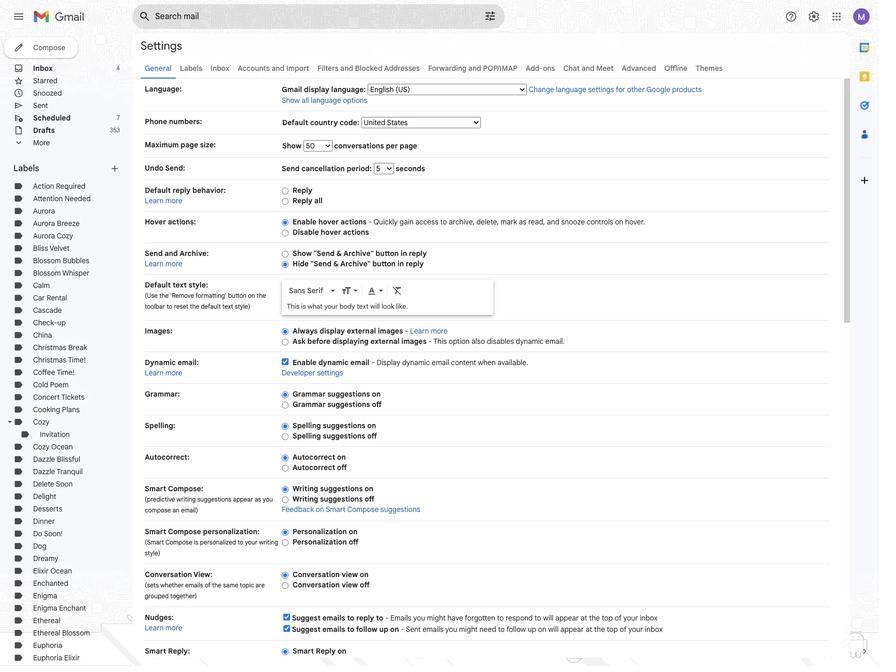 Task type: vqa. For each thing, say whether or not it's contained in the screenshot.
Jacob in Hey Ben, Do you know if there are any good skate parks near the office? Best, Jacob
no



Task type: describe. For each thing, give the bounding box(es) containing it.
autocorrect for autocorrect on
[[293, 453, 335, 462]]

learn more link for nudges:
[[145, 624, 183, 633]]

1 vertical spatial blossom
[[33, 269, 61, 278]]

offline
[[665, 64, 688, 73]]

reply inside default reply behavior: learn more
[[173, 186, 191, 195]]

invitation
[[40, 430, 70, 439]]

default for default text style: (use the 'remove formatting' button on the toolbar to reset the default text style)
[[145, 281, 171, 290]]

is inside smart compose personalization: (smart compose is personalized to your writing style)
[[194, 539, 199, 547]]

suggestions inside smart compose: (predictive writing suggestions appear as you compose an email)
[[198, 496, 232, 504]]

sans
[[289, 286, 306, 296]]

2 email from the left
[[432, 358, 450, 367]]

1 horizontal spatial text
[[223, 303, 233, 311]]

display for always
[[320, 327, 345, 336]]

general link
[[145, 64, 172, 73]]

0 horizontal spatial text
[[173, 281, 187, 290]]

1 dazzle from the top
[[33, 455, 55, 464]]

and for pop/imap
[[469, 64, 482, 73]]

learn more link up ask before displaying external images - this option also disables dynamic email.
[[410, 327, 448, 336]]

christmas break link
[[33, 343, 87, 352]]

to inside default text style: (use the 'remove formatting' button on the toolbar to reset the default text style)
[[167, 303, 173, 311]]

labels heading
[[13, 164, 110, 174]]

whether
[[160, 582, 184, 589]]

in for hide "send & archive" button in reply
[[398, 259, 404, 269]]

actions:
[[168, 217, 196, 227]]

smart for smart reply on
[[293, 647, 314, 656]]

- left option
[[429, 337, 432, 346]]

(sets
[[145, 582, 159, 589]]

enable for enable dynamic email
[[293, 358, 317, 367]]

conversation view off
[[293, 581, 370, 590]]

learn inside 'nudges: learn more'
[[145, 624, 164, 633]]

filters
[[318, 64, 339, 73]]

1 vertical spatial images
[[402, 337, 427, 346]]

reply left emails
[[357, 614, 375, 623]]

all for show
[[302, 96, 309, 105]]

0 vertical spatial blossom
[[33, 256, 61, 266]]

reply for reply all
[[293, 196, 313, 205]]

offline link
[[665, 64, 688, 73]]

view for on
[[342, 570, 358, 580]]

and for import
[[272, 64, 285, 73]]

hover for disable
[[321, 228, 341, 237]]

conversations per page
[[333, 141, 418, 151]]

change language settings for other google products link
[[529, 85, 702, 94]]

actions for enable
[[341, 217, 367, 227]]

you for emails
[[414, 614, 426, 623]]

show for show all language options
[[282, 96, 300, 105]]

more inside 'nudges: learn more'
[[166, 624, 183, 633]]

main menu image
[[12, 10, 25, 23]]

1 horizontal spatial settings
[[589, 85, 615, 94]]

more inside send and archive: learn more
[[166, 259, 183, 269]]

0 vertical spatial time!
[[68, 356, 86, 365]]

an
[[173, 507, 180, 514]]

send cancellation period:
[[282, 164, 374, 173]]

up inside action required attention needed aurora aurora breeze aurora cozy bliss velvet blossom bubbles blossom whisper calm car rental cascade check-up china christmas break christmas time! coffee time! cold poem concert tickets cooking plans
[[57, 318, 66, 328]]

enchanted link
[[33, 579, 68, 588]]

1 horizontal spatial language
[[557, 85, 587, 94]]

of inside 'conversation view: (sets whether emails of the same topic are grouped together)'
[[205, 582, 211, 589]]

developer
[[282, 368, 315, 378]]

reply up "formatting options" toolbar
[[406, 259, 424, 269]]

Autocorrect off radio
[[282, 465, 289, 472]]

blocked
[[355, 64, 383, 73]]

grouped
[[145, 593, 169, 600]]

in for show "send & archive" button in reply
[[401, 249, 407, 258]]

conversation for conversation view on
[[293, 570, 340, 580]]

grammar for grammar suggestions off
[[293, 400, 326, 409]]

ethereal blossom
[[33, 629, 90, 638]]

sent link
[[33, 101, 48, 110]]

Conversation view off radio
[[282, 582, 289, 590]]

cancellation
[[302, 164, 345, 173]]

writing for writing suggestions on
[[293, 484, 319, 494]]

Spelling suggestions on radio
[[282, 423, 289, 431]]

more inside dynamic email: learn more
[[166, 368, 183, 378]]

do
[[33, 529, 42, 539]]

cozy inside invitation cozy ocean dazzle blissful dazzle tranquil
[[33, 443, 50, 452]]

suggestions for spelling suggestions on
[[323, 421, 366, 431]]

button inside default text style: (use the 'remove formatting' button on the toolbar to reset the default text style)
[[228, 292, 247, 300]]

reply down access
[[409, 249, 427, 258]]

- inside 'enable dynamic email - display dynamic email content when available. developer settings'
[[372, 358, 375, 367]]

language:
[[145, 84, 182, 94]]

'remove
[[170, 292, 194, 300]]

1 vertical spatial ocean
[[50, 567, 72, 576]]

compose down email)
[[168, 527, 201, 537]]

- up ask before displaying external images - this option also disables dynamic email.
[[405, 327, 409, 336]]

Conversation view on radio
[[282, 572, 289, 580]]

access
[[416, 217, 439, 227]]

spelling:
[[145, 421, 175, 431]]

0 horizontal spatial might
[[427, 614, 446, 623]]

1 vertical spatial top
[[607, 625, 618, 635]]

button for hide "send & archive" button in reply
[[373, 259, 396, 269]]

ask
[[293, 337, 306, 346]]

2 dazzle from the top
[[33, 467, 55, 477]]

feedback
[[282, 505, 314, 514]]

learn more link for default reply behavior:
[[145, 196, 183, 205]]

like.
[[396, 302, 408, 311]]

2 horizontal spatial up
[[528, 625, 537, 635]]

2 horizontal spatial dynamic
[[516, 337, 544, 346]]

suggestions for writing suggestions on
[[320, 484, 363, 494]]

archive:
[[180, 249, 209, 258]]

default text style: (use the 'remove formatting' button on the toolbar to reset the default text style)
[[145, 281, 266, 311]]

accounts and import
[[238, 64, 309, 73]]

smart down writing suggestions off
[[326, 505, 346, 514]]

show for show
[[282, 141, 304, 151]]

1 vertical spatial time!
[[57, 368, 74, 377]]

Grammar suggestions off radio
[[282, 402, 289, 409]]

more up ask before displaying external images - this option also disables dynamic email.
[[431, 327, 448, 336]]

0 vertical spatial external
[[347, 327, 376, 336]]

smart compose personalization: (smart compose is personalized to your writing style)
[[145, 527, 278, 557]]

conversation for conversation view: (sets whether emails of the same topic are grouped together)
[[145, 570, 192, 580]]

grammar for grammar suggestions on
[[293, 390, 326, 399]]

hover actions:
[[145, 217, 196, 227]]

reply all
[[293, 196, 323, 205]]

appear inside smart compose: (predictive writing suggestions appear as you compose an email)
[[233, 496, 253, 504]]

2 horizontal spatial text
[[357, 302, 369, 311]]

all for reply
[[315, 196, 323, 205]]

1 horizontal spatial sent
[[406, 625, 421, 635]]

send for send and archive: learn more
[[145, 249, 163, 258]]

"send for show
[[314, 249, 335, 258]]

learn more link for send and archive:
[[145, 259, 183, 269]]

conversations
[[334, 141, 384, 151]]

aurora cozy link
[[33, 231, 73, 241]]

send for send cancellation period:
[[282, 164, 300, 173]]

sans serif
[[289, 286, 324, 296]]

cozy link
[[33, 418, 50, 427]]

Writing suggestions off radio
[[282, 496, 289, 504]]

Personalization off radio
[[282, 539, 289, 547]]

delight link
[[33, 492, 56, 502]]

0 vertical spatial will
[[371, 302, 380, 311]]

emails up smart reply on
[[323, 625, 346, 635]]

and for blocked
[[341, 64, 354, 73]]

dinner link
[[33, 517, 55, 526]]

chat and meet link
[[564, 64, 614, 73]]

support image
[[786, 10, 798, 23]]

2 vertical spatial appear
[[561, 625, 584, 635]]

advanced link
[[622, 64, 657, 73]]

bubbles
[[63, 256, 89, 266]]

coffee
[[33, 368, 55, 377]]

formatting'
[[196, 292, 227, 300]]

1 vertical spatial inbox
[[645, 625, 663, 635]]

numbers:
[[169, 117, 202, 126]]

button for show "send & archive" button in reply
[[376, 249, 399, 258]]

aurora breeze link
[[33, 219, 80, 228]]

what
[[308, 302, 323, 311]]

Spelling suggestions off radio
[[282, 433, 289, 441]]

- left emails
[[386, 614, 389, 623]]

2 vertical spatial of
[[620, 625, 627, 635]]

Show "Send & Archive" button in reply radio
[[282, 250, 289, 258]]

actions for disable
[[343, 228, 369, 237]]

topic
[[240, 582, 254, 589]]

1 horizontal spatial dynamic
[[402, 358, 430, 367]]

spelling for spelling suggestions on
[[293, 421, 321, 431]]

"send for hide
[[311, 259, 332, 269]]

Grammar suggestions on radio
[[282, 391, 289, 399]]

disable
[[293, 228, 319, 237]]

images:
[[145, 327, 172, 336]]

Reply all radio
[[282, 198, 289, 205]]

labels for labels link
[[180, 64, 203, 73]]

cozy ocean link
[[33, 443, 73, 452]]

advanced search options image
[[480, 6, 501, 26]]

1 vertical spatial this
[[434, 337, 447, 346]]

emails down conversation view off
[[323, 614, 346, 623]]

display
[[377, 358, 401, 367]]

delete
[[33, 480, 54, 489]]

on inside default text style: (use the 'remove formatting' button on the toolbar to reset the default text style)
[[248, 292, 255, 300]]

writing inside smart compose: (predictive writing suggestions appear as you compose an email)
[[177, 496, 196, 504]]

spelling for spelling suggestions off
[[293, 432, 321, 441]]

2 inbox from the left
[[211, 64, 230, 73]]

scheduled link
[[33, 113, 71, 123]]

advanced
[[622, 64, 657, 73]]

aurora link
[[33, 207, 55, 216]]

compose:
[[168, 484, 203, 494]]

2 vertical spatial reply
[[316, 647, 336, 656]]

0 vertical spatial is
[[301, 302, 306, 311]]

mark
[[501, 217, 518, 227]]

Smart Reply on radio
[[282, 648, 289, 656]]

learn up ask before displaying external images - this option also disables dynamic email.
[[410, 327, 429, 336]]

archive" for show
[[344, 249, 374, 258]]

0 vertical spatial at
[[581, 614, 588, 623]]

euphoria for euphoria elixir
[[33, 654, 62, 663]]

& for hide
[[334, 259, 339, 269]]

enchant
[[59, 604, 86, 613]]

0 vertical spatial images
[[378, 327, 403, 336]]

delete,
[[477, 217, 499, 227]]

euphoria link
[[33, 641, 62, 651]]

0 vertical spatial inbox
[[640, 614, 658, 623]]

0 horizontal spatial language
[[311, 96, 341, 105]]

personalization for personalization on
[[293, 527, 347, 537]]

other
[[628, 85, 645, 94]]

enigma enchant link
[[33, 604, 86, 613]]

starred
[[33, 76, 58, 85]]

check-up link
[[33, 318, 66, 328]]

developer settings link
[[282, 368, 343, 378]]

Personalization on radio
[[282, 529, 289, 537]]

dreamy
[[33, 554, 58, 564]]

dazzle tranquil link
[[33, 467, 83, 477]]

1 vertical spatial elixir
[[64, 654, 80, 663]]

hover for enable
[[319, 217, 339, 227]]

same
[[223, 582, 238, 589]]

0 vertical spatial top
[[602, 614, 613, 623]]

writing for writing suggestions off
[[293, 495, 319, 504]]

tranquil
[[57, 467, 83, 477]]

writing suggestions off
[[293, 495, 375, 504]]

snooze
[[562, 217, 585, 227]]

suggestions for grammar suggestions off
[[328, 400, 370, 409]]

feedback on smart compose suggestions link
[[282, 505, 421, 514]]

style) inside default text style: (use the 'remove formatting' button on the toolbar to reset the default text style)
[[235, 303, 251, 311]]

desserts
[[33, 505, 62, 514]]

general
[[145, 64, 172, 73]]

email)
[[181, 507, 198, 514]]

do soon!
[[33, 529, 63, 539]]

labels for the labels heading
[[13, 164, 39, 174]]

car rental link
[[33, 293, 67, 303]]



Task type: locate. For each thing, give the bounding box(es) containing it.
button down the show "send & archive" button in reply
[[373, 259, 396, 269]]

learn inside dynamic email: learn more
[[145, 368, 164, 378]]

chat
[[564, 64, 580, 73]]

2 spelling from the top
[[293, 432, 321, 441]]

accounts
[[238, 64, 270, 73]]

0 vertical spatial actions
[[341, 217, 367, 227]]

2 vertical spatial aurora
[[33, 231, 55, 241]]

reset
[[174, 303, 189, 311]]

Disable hover actions radio
[[282, 229, 289, 237]]

None checkbox
[[282, 359, 289, 365], [284, 614, 290, 621], [282, 359, 289, 365], [284, 614, 290, 621]]

1 vertical spatial sent
[[406, 625, 421, 635]]

default for default reply behavior: learn more
[[145, 186, 171, 195]]

enable inside 'enable dynamic email - display dynamic email content when available. developer settings'
[[293, 358, 317, 367]]

& for show
[[337, 249, 342, 258]]

actions up disable hover actions
[[341, 217, 367, 227]]

show all language options
[[282, 96, 368, 105]]

2 enable from the top
[[293, 358, 317, 367]]

might left "have"
[[427, 614, 446, 623]]

view down conversation view on
[[342, 581, 358, 590]]

email down displaying
[[351, 358, 370, 367]]

0 horizontal spatial page
[[181, 140, 198, 150]]

grammar right 'grammar suggestions off' radio
[[293, 400, 326, 409]]

0 vertical spatial default
[[282, 118, 309, 127]]

0 vertical spatial settings
[[589, 85, 615, 94]]

all down 'gmail'
[[302, 96, 309, 105]]

you inside smart compose: (predictive writing suggestions appear as you compose an email)
[[263, 496, 273, 504]]

1 grammar from the top
[[293, 390, 326, 399]]

2 inbox link from the left
[[211, 64, 230, 73]]

disable hover actions
[[293, 228, 369, 237]]

as right mark
[[519, 217, 527, 227]]

you for as
[[263, 496, 273, 504]]

suggestions
[[328, 390, 370, 399], [328, 400, 370, 409], [323, 421, 366, 431], [323, 432, 366, 441], [320, 484, 363, 494], [320, 495, 363, 504], [198, 496, 232, 504], [381, 505, 421, 514]]

off down personalization on
[[349, 538, 359, 547]]

all down cancellation
[[315, 196, 323, 205]]

2 euphoria from the top
[[33, 654, 62, 663]]

smart right smart reply on option at the bottom left of page
[[293, 647, 314, 656]]

1 follow from the left
[[356, 625, 378, 635]]

actions up the show "send & archive" button in reply
[[343, 228, 369, 237]]

writing up feedback
[[293, 495, 319, 504]]

off for conversation view on
[[360, 581, 370, 590]]

enable
[[293, 217, 317, 227], [293, 358, 317, 367]]

this down sans
[[287, 302, 300, 311]]

1 vertical spatial enable
[[293, 358, 317, 367]]

elixir ocean link
[[33, 567, 72, 576]]

as left the writing suggestions off option
[[255, 496, 261, 504]]

attention
[[33, 194, 63, 203]]

language down gmail display language:
[[311, 96, 341, 105]]

and right read,
[[547, 217, 560, 227]]

formatting options toolbar
[[285, 281, 491, 300]]

1 email from the left
[[351, 358, 370, 367]]

2 aurora from the top
[[33, 219, 55, 228]]

personalization down personalization on
[[293, 538, 347, 547]]

0 horizontal spatial elixir
[[33, 567, 49, 576]]

0 vertical spatial language
[[557, 85, 587, 94]]

your inside smart compose personalization: (smart compose is personalized to your writing style)
[[245, 539, 258, 547]]

respond
[[506, 614, 533, 623]]

smart for smart compose personalization: (smart compose is personalized to your writing style)
[[145, 527, 166, 537]]

style) right default
[[235, 303, 251, 311]]

0 vertical spatial autocorrect
[[293, 453, 335, 462]]

conversation inside 'conversation view: (sets whether emails of the same topic are grouped together)'
[[145, 570, 192, 580]]

labels link
[[180, 64, 203, 73]]

suggestions for writing suggestions off
[[320, 495, 363, 504]]

learn up (use
[[145, 259, 164, 269]]

1 suggest from the top
[[292, 614, 321, 623]]

learn inside send and archive: learn more
[[145, 259, 164, 269]]

archive" up hide "send & archive" button in reply
[[344, 249, 374, 258]]

show for show "send & archive" button in reply
[[293, 249, 312, 258]]

(use
[[145, 292, 158, 300]]

1 vertical spatial of
[[615, 614, 622, 623]]

1 autocorrect from the top
[[293, 453, 335, 462]]

ethereal for ethereal blossom
[[33, 629, 60, 638]]

spelling right spelling suggestions off radio
[[293, 432, 321, 441]]

0 vertical spatial enigma
[[33, 592, 57, 601]]

1 horizontal spatial writing
[[259, 539, 278, 547]]

cooking plans link
[[33, 405, 80, 415]]

aurora up bliss
[[33, 231, 55, 241]]

action required attention needed aurora aurora breeze aurora cozy bliss velvet blossom bubbles blossom whisper calm car rental cascade check-up china christmas break christmas time! coffee time! cold poem concert tickets cooking plans
[[33, 182, 91, 415]]

suggest emails to follow up on - sent emails you might need to follow up on will appear at the top of your inbox
[[292, 625, 663, 635]]

2 autocorrect from the top
[[293, 463, 335, 473]]

smart reply on
[[293, 647, 347, 656]]

0 vertical spatial suggest
[[292, 614, 321, 623]]

off for writing suggestions on
[[365, 495, 375, 504]]

action
[[33, 182, 54, 191]]

learn down dynamic
[[145, 368, 164, 378]]

0 vertical spatial elixir
[[33, 567, 49, 576]]

you right emails
[[414, 614, 426, 623]]

blossom down bliss velvet link
[[33, 256, 61, 266]]

ethereal for ethereal link
[[33, 616, 60, 626]]

conversation view: (sets whether emails of the same topic are grouped together)
[[145, 570, 265, 600]]

and inside send and archive: learn more
[[165, 249, 178, 258]]

phone
[[145, 117, 167, 126]]

1 vertical spatial display
[[320, 327, 345, 336]]

1 vertical spatial archive"
[[341, 259, 371, 269]]

emails inside 'conversation view: (sets whether emails of the same topic are grouped together)'
[[185, 582, 203, 589]]

0 vertical spatial personalization
[[293, 527, 347, 537]]

and for meet
[[582, 64, 595, 73]]

display up before on the bottom
[[320, 327, 345, 336]]

1 vertical spatial hover
[[321, 228, 341, 237]]

1 vertical spatial suggest
[[292, 625, 321, 635]]

Ask before displaying external images radio
[[282, 338, 289, 346]]

smart inside smart compose: (predictive writing suggestions appear as you compose an email)
[[145, 484, 166, 494]]

enigma for enigma enchant
[[33, 604, 57, 613]]

0 vertical spatial send
[[282, 164, 300, 173]]

suggest emails to reply to - emails you might have forgotten to respond to will appear at the top of your inbox
[[292, 614, 658, 623]]

settings up grammar suggestions on
[[317, 368, 343, 378]]

display for gmail
[[304, 85, 330, 94]]

0 vertical spatial reply
[[293, 186, 313, 195]]

code:
[[340, 118, 360, 127]]

off for grammar suggestions on
[[372, 400, 382, 409]]

1 christmas from the top
[[33, 343, 66, 352]]

blossom whisper link
[[33, 269, 90, 278]]

email:
[[178, 358, 199, 367]]

0 vertical spatial labels
[[180, 64, 203, 73]]

0 horizontal spatial dynamic
[[319, 358, 349, 367]]

breeze
[[57, 219, 80, 228]]

enable up disable
[[293, 217, 317, 227]]

ethereal link
[[33, 616, 60, 626]]

smart for smart reply:
[[145, 647, 166, 656]]

None search field
[[132, 4, 505, 29]]

2 follow from the left
[[507, 625, 526, 635]]

suggest for suggest emails to follow up on - sent emails you might need to follow up on will appear at the top of your inbox
[[292, 625, 321, 635]]

0 vertical spatial dazzle
[[33, 455, 55, 464]]

0 horizontal spatial all
[[302, 96, 309, 105]]

autocorrect off
[[293, 463, 347, 473]]

of
[[205, 582, 211, 589], [615, 614, 622, 623], [620, 625, 627, 635]]

writing left personalization off radio
[[259, 539, 278, 547]]

more inside default reply behavior: learn more
[[166, 196, 183, 205]]

delete soon link
[[33, 480, 73, 489]]

reply right smart reply on option at the bottom left of page
[[316, 647, 336, 656]]

more up hover actions: on the left top of page
[[166, 196, 183, 205]]

snoozed
[[33, 89, 62, 98]]

add-
[[526, 64, 543, 73]]

1 vertical spatial is
[[194, 539, 199, 547]]

1 horizontal spatial you
[[414, 614, 426, 623]]

1 vertical spatial external
[[371, 337, 400, 346]]

emails down view:
[[185, 582, 203, 589]]

reply for reply
[[293, 186, 313, 195]]

dynamic left email.
[[516, 337, 544, 346]]

euphoria for euphoria link on the bottom of page
[[33, 641, 62, 651]]

delete soon
[[33, 480, 73, 489]]

autocorrect up autocorrect off
[[293, 453, 335, 462]]

products
[[673, 85, 702, 94]]

time!
[[68, 356, 86, 365], [57, 368, 74, 377]]

1 horizontal spatial elixir
[[64, 654, 80, 663]]

sent inside labels navigation
[[33, 101, 48, 110]]

in down gain
[[401, 249, 407, 258]]

text up 'remove
[[173, 281, 187, 290]]

1 view from the top
[[342, 570, 358, 580]]

default for default country code:
[[282, 118, 309, 127]]

enigma for enigma link
[[33, 592, 57, 601]]

conversation down conversation view on
[[293, 581, 340, 590]]

text right default
[[223, 303, 233, 311]]

dazzle down cozy ocean link
[[33, 455, 55, 464]]

0 vertical spatial aurora
[[33, 207, 55, 216]]

language:
[[332, 85, 366, 94]]

remove formatting ‪(⌘\)‬ image
[[392, 286, 403, 296]]

china
[[33, 331, 52, 340]]

default up (use
[[145, 281, 171, 290]]

cozy down invitation
[[33, 443, 50, 452]]

as inside smart compose: (predictive writing suggestions appear as you compose an email)
[[255, 496, 261, 504]]

1 vertical spatial view
[[342, 581, 358, 590]]

language down chat
[[557, 85, 587, 94]]

page
[[181, 140, 198, 150], [400, 141, 418, 151]]

enigma down enigma link
[[33, 604, 57, 613]]

bliss velvet link
[[33, 244, 70, 253]]

1 spelling from the top
[[293, 421, 321, 431]]

compose right '(smart'
[[166, 539, 193, 547]]

as
[[519, 217, 527, 227], [255, 496, 261, 504]]

reply up the 'reply all'
[[293, 186, 313, 195]]

1 vertical spatial will
[[544, 614, 554, 623]]

hover
[[145, 217, 166, 227]]

euphoria down euphoria link on the bottom of page
[[33, 654, 62, 663]]

Search mail text field
[[155, 11, 455, 22]]

settings inside 'enable dynamic email - display dynamic email content when available. developer settings'
[[317, 368, 343, 378]]

seconds
[[394, 164, 426, 173]]

suggestions for spelling suggestions off
[[323, 432, 366, 441]]

rental
[[47, 293, 67, 303]]

smart inside smart compose personalization: (smart compose is personalized to your writing style)
[[145, 527, 166, 537]]

your
[[325, 302, 338, 311], [245, 539, 258, 547], [624, 614, 639, 623], [629, 625, 644, 635]]

period:
[[347, 164, 372, 173]]

1 ethereal from the top
[[33, 616, 60, 626]]

compose
[[33, 43, 65, 52], [348, 505, 379, 514], [168, 527, 201, 537], [166, 539, 193, 547]]

personalization
[[293, 527, 347, 537], [293, 538, 347, 547]]

1 vertical spatial personalization
[[293, 538, 347, 547]]

"send right hide
[[311, 259, 332, 269]]

blossom down enchant
[[62, 629, 90, 638]]

up
[[57, 318, 66, 328], [380, 625, 389, 635], [528, 625, 537, 635]]

page right per
[[400, 141, 418, 151]]

ethereal down ethereal link
[[33, 629, 60, 638]]

view up conversation view off
[[342, 570, 358, 580]]

Autocorrect on radio
[[282, 454, 289, 462]]

sent down snoozed
[[33, 101, 48, 110]]

off for spelling suggestions on
[[368, 432, 377, 441]]

change language settings for other google products
[[529, 85, 702, 94]]

0 horizontal spatial up
[[57, 318, 66, 328]]

2 writing from the top
[[293, 495, 319, 504]]

button right the formatting'
[[228, 292, 247, 300]]

smart compose: (predictive writing suggestions appear as you compose an email)
[[145, 484, 273, 514]]

you down "have"
[[446, 625, 458, 635]]

compose down writing suggestions off
[[348, 505, 379, 514]]

1 vertical spatial aurora
[[33, 219, 55, 228]]

christmas down china link
[[33, 343, 66, 352]]

conversation for conversation view off
[[293, 581, 340, 590]]

view for off
[[342, 581, 358, 590]]

meet
[[597, 64, 614, 73]]

0 vertical spatial sent
[[33, 101, 48, 110]]

enchanted
[[33, 579, 68, 588]]

do soon! link
[[33, 529, 63, 539]]

settings image
[[808, 10, 821, 23]]

content
[[451, 358, 477, 367]]

0 vertical spatial ethereal
[[33, 616, 60, 626]]

behavior:
[[193, 186, 226, 195]]

enable up developer
[[293, 358, 317, 367]]

conversation up whether
[[145, 570, 192, 580]]

send inside send and archive: learn more
[[145, 249, 163, 258]]

learn more link up hover actions: on the left top of page
[[145, 196, 183, 205]]

inbox
[[33, 64, 53, 73], [211, 64, 230, 73]]

send down the hover
[[145, 249, 163, 258]]

Always display external images radio
[[282, 328, 289, 336]]

Reply radio
[[282, 187, 289, 195]]

1 horizontal spatial this
[[434, 337, 447, 346]]

off up writing suggestions on
[[337, 463, 347, 473]]

show
[[282, 96, 300, 105], [282, 141, 304, 151], [293, 249, 312, 258]]

0 vertical spatial all
[[302, 96, 309, 105]]

button up hide "send & archive" button in reply
[[376, 249, 399, 258]]

ocean inside invitation cozy ocean dazzle blissful dazzle tranquil
[[51, 443, 73, 452]]

google
[[647, 85, 671, 94]]

1 personalization from the top
[[293, 527, 347, 537]]

1 vertical spatial "send
[[311, 259, 332, 269]]

1 aurora from the top
[[33, 207, 55, 216]]

always display external images - learn more
[[293, 327, 448, 336]]

learn inside default reply behavior: learn more
[[145, 196, 164, 205]]

option
[[449, 337, 470, 346]]

1 vertical spatial might
[[460, 625, 478, 635]]

external down always display external images - learn more
[[371, 337, 400, 346]]

2 vertical spatial show
[[293, 249, 312, 258]]

when
[[478, 358, 496, 367]]

1 vertical spatial grammar
[[293, 400, 326, 409]]

filters and blocked addresses
[[318, 64, 420, 73]]

learn more link down nudges:
[[145, 624, 183, 633]]

suggestions for grammar suggestions on
[[328, 390, 370, 399]]

cozy inside action required attention needed aurora aurora breeze aurora cozy bliss velvet blossom bubbles blossom whisper calm car rental cascade check-up china christmas break christmas time! coffee time! cold poem concert tickets cooking plans
[[57, 231, 73, 241]]

personalization for personalization off
[[293, 538, 347, 547]]

personalization on
[[293, 527, 358, 537]]

2 suggest from the top
[[292, 625, 321, 635]]

1 horizontal spatial is
[[301, 302, 306, 311]]

1 inbox from the left
[[33, 64, 53, 73]]

0 horizontal spatial follow
[[356, 625, 378, 635]]

1 vertical spatial as
[[255, 496, 261, 504]]

cozy down cooking
[[33, 418, 50, 427]]

2 vertical spatial you
[[446, 625, 458, 635]]

0 vertical spatial grammar
[[293, 390, 326, 399]]

1 horizontal spatial page
[[400, 141, 418, 151]]

coffee time! link
[[33, 368, 74, 377]]

1 horizontal spatial up
[[380, 625, 389, 635]]

labels right general "link"
[[180, 64, 203, 73]]

1 vertical spatial all
[[315, 196, 323, 205]]

style) inside smart compose personalization: (smart compose is personalized to your writing style)
[[145, 550, 160, 557]]

0 vertical spatial you
[[263, 496, 273, 504]]

2 view from the top
[[342, 581, 358, 590]]

conversation up conversation view off
[[293, 570, 340, 580]]

1 vertical spatial in
[[398, 259, 404, 269]]

dazzle up delete
[[33, 467, 55, 477]]

learn more link down dynamic
[[145, 368, 183, 378]]

search mail image
[[136, 7, 154, 26]]

0 vertical spatial style)
[[235, 303, 251, 311]]

christmas time! link
[[33, 356, 86, 365]]

dreamy link
[[33, 554, 58, 564]]

1 horizontal spatial style)
[[235, 303, 251, 311]]

labels navigation
[[0, 33, 132, 667]]

0 horizontal spatial is
[[194, 539, 199, 547]]

learn up the hover
[[145, 196, 164, 205]]

dinner
[[33, 517, 55, 526]]

0 vertical spatial christmas
[[33, 343, 66, 352]]

cascade link
[[33, 306, 62, 315]]

autocorrect:
[[145, 453, 190, 462]]

soon!
[[44, 529, 63, 539]]

reply down 'send:'
[[173, 186, 191, 195]]

to inside smart compose personalization: (smart compose is personalized to your writing style)
[[238, 539, 244, 547]]

view:
[[194, 570, 213, 580]]

2 vertical spatial blossom
[[62, 629, 90, 638]]

emails down suggest emails to reply to - emails you might have forgotten to respond to will appear at the top of your inbox
[[423, 625, 444, 635]]

themes link
[[696, 64, 723, 73]]

send up reply option
[[282, 164, 300, 173]]

Enable hover actions radio
[[282, 219, 289, 227]]

1 enable from the top
[[293, 217, 317, 227]]

and right chat
[[582, 64, 595, 73]]

is left personalized
[[194, 539, 199, 547]]

1 vertical spatial writing
[[259, 539, 278, 547]]

1 vertical spatial at
[[586, 625, 593, 635]]

1 vertical spatial christmas
[[33, 356, 66, 365]]

tab list
[[851, 33, 880, 629]]

is
[[301, 302, 306, 311], [194, 539, 199, 547]]

compose inside button
[[33, 43, 65, 52]]

gmail image
[[33, 6, 90, 27]]

suggest for suggest emails to reply to - emails you might have forgotten to respond to will appear at the top of your inbox
[[292, 614, 321, 623]]

3 aurora from the top
[[33, 231, 55, 241]]

forwarding and pop/imap
[[429, 64, 518, 73]]

2 enigma from the top
[[33, 604, 57, 613]]

car
[[33, 293, 45, 303]]

button
[[376, 249, 399, 258], [373, 259, 396, 269], [228, 292, 247, 300]]

1 vertical spatial cozy
[[33, 418, 50, 427]]

1 vertical spatial appear
[[556, 614, 579, 623]]

- down emails
[[401, 625, 405, 635]]

country
[[310, 118, 338, 127]]

personalization up personalization off
[[293, 527, 347, 537]]

1 euphoria from the top
[[33, 641, 62, 651]]

0 vertical spatial this
[[287, 302, 300, 311]]

1 horizontal spatial inbox
[[211, 64, 230, 73]]

0 vertical spatial spelling
[[293, 421, 321, 431]]

None checkbox
[[284, 626, 290, 632]]

1 horizontal spatial email
[[432, 358, 450, 367]]

writing inside smart compose personalization: (smart compose is personalized to your writing style)
[[259, 539, 278, 547]]

and for archive:
[[165, 249, 178, 258]]

labels inside navigation
[[13, 164, 39, 174]]

0 vertical spatial as
[[519, 217, 527, 227]]

0 vertical spatial ocean
[[51, 443, 73, 452]]

1 horizontal spatial might
[[460, 625, 478, 635]]

off up feedback on smart compose suggestions at the left of page
[[365, 495, 375, 504]]

0 horizontal spatial inbox
[[33, 64, 53, 73]]

default left the country
[[282, 118, 309, 127]]

0 vertical spatial writing
[[293, 484, 319, 494]]

dynamic up developer settings link
[[319, 358, 349, 367]]

off down grammar suggestions on
[[372, 400, 382, 409]]

2 personalization from the top
[[293, 538, 347, 547]]

Writing suggestions on radio
[[282, 486, 289, 494]]

7
[[117, 114, 120, 122]]

1 vertical spatial settings
[[317, 368, 343, 378]]

0 vertical spatial show
[[282, 96, 300, 105]]

writing right writing suggestions on option
[[293, 484, 319, 494]]

archive" for hide
[[341, 259, 371, 269]]

elixir down dreamy link
[[33, 567, 49, 576]]

2 grammar from the top
[[293, 400, 326, 409]]

inbox right labels link
[[211, 64, 230, 73]]

default inside default text style: (use the 'remove formatting' button on the toolbar to reset the default text style)
[[145, 281, 171, 290]]

0 vertical spatial &
[[337, 249, 342, 258]]

images
[[378, 327, 403, 336], [402, 337, 427, 346]]

aurora down attention
[[33, 207, 55, 216]]

invitation cozy ocean dazzle blissful dazzle tranquil
[[33, 430, 83, 477]]

text right body
[[357, 302, 369, 311]]

compose button
[[4, 37, 78, 58]]

writing down compose:
[[177, 496, 196, 504]]

displaying
[[333, 337, 369, 346]]

default inside default reply behavior: learn more
[[145, 186, 171, 195]]

Hide "Send & Archive" button in reply radio
[[282, 261, 289, 269]]

learn more link for dynamic email:
[[145, 368, 183, 378]]

enigma
[[33, 592, 57, 601], [33, 604, 57, 613]]

time! down break
[[68, 356, 86, 365]]

0 vertical spatial hover
[[319, 217, 339, 227]]

2 ethereal from the top
[[33, 629, 60, 638]]

velvet
[[50, 244, 70, 253]]

sans serif option
[[287, 286, 329, 296]]

reply:
[[168, 647, 190, 656]]

autocorrect for autocorrect off
[[293, 463, 335, 473]]

emails
[[185, 582, 203, 589], [323, 614, 346, 623], [323, 625, 346, 635], [423, 625, 444, 635]]

smart up (predictive
[[145, 484, 166, 494]]

0 vertical spatial might
[[427, 614, 446, 623]]

spelling
[[293, 421, 321, 431], [293, 432, 321, 441]]

inbox inside labels navigation
[[33, 64, 53, 73]]

1 enigma from the top
[[33, 592, 57, 601]]

0 horizontal spatial labels
[[13, 164, 39, 174]]

1 vertical spatial style)
[[145, 550, 160, 557]]

ethereal
[[33, 616, 60, 626], [33, 629, 60, 638]]

inbox link
[[33, 64, 53, 73], [211, 64, 230, 73]]

1 horizontal spatial send
[[282, 164, 300, 173]]

off down the spelling suggestions on
[[368, 432, 377, 441]]

1 writing from the top
[[293, 484, 319, 494]]

enigma down enchanted link
[[33, 592, 57, 601]]

dynamic down ask before displaying external images - this option also disables dynamic email.
[[402, 358, 430, 367]]

settings
[[589, 85, 615, 94], [317, 368, 343, 378]]

smart for smart compose: (predictive writing suggestions appear as you compose an email)
[[145, 484, 166, 494]]

0 vertical spatial in
[[401, 249, 407, 258]]

invitation link
[[40, 430, 70, 439]]

0 horizontal spatial settings
[[317, 368, 343, 378]]

the inside 'conversation view: (sets whether emails of the same topic are grouped together)'
[[212, 582, 222, 589]]

1 inbox link from the left
[[33, 64, 53, 73]]

- left quickly
[[369, 217, 372, 227]]

page left size:
[[181, 140, 198, 150]]

2 christmas from the top
[[33, 356, 66, 365]]

enable for enable hover actions
[[293, 217, 317, 227]]

2 vertical spatial will
[[549, 625, 559, 635]]



